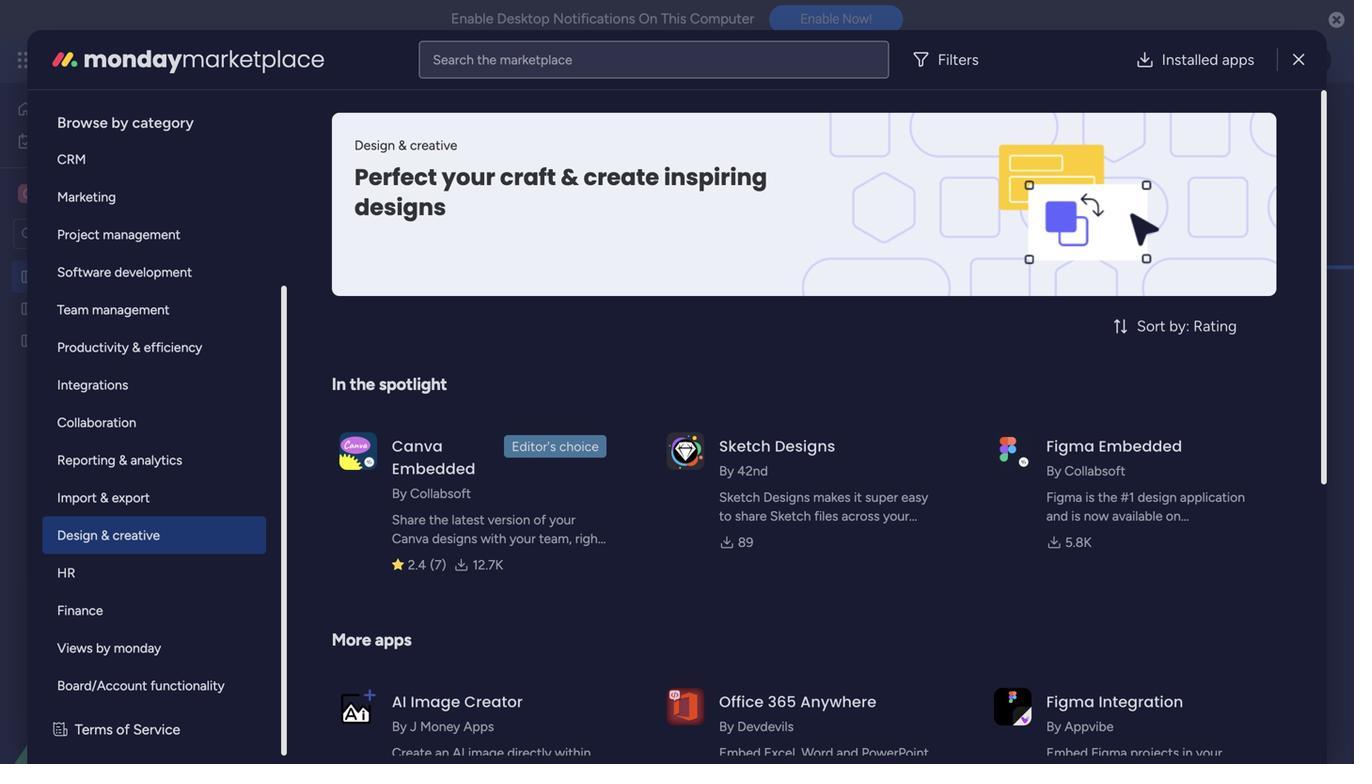 Task type: vqa. For each thing, say whether or not it's contained in the screenshot.
Views at the left of the page
yes



Task type: locate. For each thing, give the bounding box(es) containing it.
1 vertical spatial apps
[[375, 630, 412, 650]]

0 vertical spatial digital
[[286, 97, 380, 139]]

creative inside option
[[113, 528, 160, 544]]

& for productivity & efficiency
[[132, 340, 141, 356]]

0 horizontal spatial asset
[[85, 269, 116, 285]]

1 horizontal spatial more dots image
[[758, 708, 771, 721]]

figma up appvibe
[[1047, 692, 1095, 713]]

1 horizontal spatial design
[[354, 137, 395, 153]]

share
[[392, 512, 426, 528]]

automate / 2
[[1194, 176, 1272, 192]]

0 horizontal spatial ai
[[392, 692, 407, 713]]

and right the word
[[837, 745, 859, 761]]

enable inside button
[[801, 11, 839, 27]]

2 enable from the left
[[801, 11, 839, 27]]

monday.com inside embed figma projects in your monday.com board view and se
[[1047, 764, 1123, 765]]

of right 2.4
[[430, 550, 442, 566]]

your down super
[[883, 508, 909, 524]]

2.4
[[408, 557, 426, 573]]

sketch up 42nd
[[719, 436, 771, 457]]

0 horizontal spatial creative
[[113, 528, 160, 544]]

collabsoft up #1
[[1065, 463, 1126, 479]]

(dam) inside list box
[[200, 269, 239, 285]]

now
[[1084, 508, 1109, 524]]

0 horizontal spatial /
[[1256, 176, 1261, 192]]

1 vertical spatial asset
[[323, 226, 354, 242]]

2 canva from the top
[[392, 531, 429, 547]]

1 horizontal spatial (dam)
[[688, 97, 784, 139]]

designs inside share the latest version of your canva designs with your team, right inside of monday.com!
[[432, 531, 477, 547]]

filters
[[938, 51, 979, 69]]

john smith image
[[1302, 45, 1332, 75]]

2 monday.com from the left
[[1047, 764, 1123, 765]]

and right view
[[1194, 764, 1216, 765]]

enable
[[451, 10, 494, 27], [801, 11, 839, 27]]

1 horizontal spatial enable
[[801, 11, 839, 27]]

asset right new
[[323, 226, 354, 242]]

show board description image
[[798, 109, 820, 128]]

0 horizontal spatial by
[[96, 641, 111, 657]]

workspace image
[[18, 183, 37, 204]]

collaborative whiteboard button
[[509, 169, 681, 199]]

figma inside figma is the #1 design application and is now available on monday.com!
[[1047, 490, 1083, 506]]

asset inside button
[[323, 226, 354, 242]]

inside
[[392, 550, 427, 566]]

project
[[57, 227, 100, 243]]

more inside the learn more about this package of templates here: https://youtu.be/9x6_kyyrn_e see more
[[799, 142, 830, 158]]

1 vertical spatial designs
[[764, 490, 810, 506]]

figma embedded by collabsoft
[[1047, 436, 1183, 479]]

home link
[[11, 94, 229, 124]]

invite
[[1230, 111, 1263, 127]]

with
[[481, 531, 506, 547]]

crm
[[57, 151, 86, 167]]

more dots image
[[493, 708, 506, 721], [758, 708, 771, 721]]

/ left 1
[[1266, 111, 1271, 127]]

0 horizontal spatial (dam)
[[200, 269, 239, 285]]

public board image left website
[[20, 332, 38, 350]]

search everything image
[[1191, 51, 1210, 70]]

0 vertical spatial option
[[11, 126, 229, 156]]

1 vertical spatial workload
[[312, 296, 395, 320]]

0 vertical spatial sketch
[[719, 436, 771, 457]]

2 vertical spatial public board image
[[20, 332, 38, 350]]

creative for creative assets
[[43, 185, 102, 203]]

apps right search everything image
[[1222, 51, 1255, 69]]

0 vertical spatial design
[[354, 137, 395, 153]]

1 vertical spatial /
[[1256, 176, 1261, 192]]

1 horizontal spatial by
[[112, 114, 129, 132]]

app logo image for sketch designs
[[667, 432, 704, 470]]

project management
[[57, 227, 181, 243]]

installed apps button
[[1121, 41, 1270, 79]]

design inside option
[[57, 528, 98, 544]]

main table
[[314, 176, 377, 192]]

your inside sketch designs makes it super easy to share sketch files across your organization.
[[883, 508, 909, 524]]

more
[[324, 142, 354, 158]]

canva up by collabsoft
[[392, 436, 443, 457]]

/ inside button
[[1266, 111, 1271, 127]]

choice
[[559, 439, 599, 455]]

figma for integration
[[1047, 692, 1095, 713]]

team up website
[[57, 302, 89, 318]]

ai inside ai image creator by j money apps
[[392, 692, 407, 713]]

productivity
[[57, 340, 129, 356]]

figma up 5.8k
[[1047, 490, 1083, 506]]

see more link
[[772, 140, 831, 159]]

0 horizontal spatial digital
[[44, 269, 82, 285]]

/ for 1
[[1266, 111, 1271, 127]]

digital up 'more'
[[286, 97, 380, 139]]

0 horizontal spatial enable
[[451, 10, 494, 27]]

by inside option
[[96, 641, 111, 657]]

1 horizontal spatial team
[[405, 176, 436, 192]]

import & export option
[[42, 479, 266, 517]]

sketch up share
[[719, 490, 760, 506]]

0 vertical spatial (dam)
[[688, 97, 784, 139]]

1 vertical spatial design
[[57, 528, 98, 544]]

app logo image
[[339, 432, 377, 470], [667, 432, 704, 470], [994, 432, 1032, 470], [339, 688, 377, 726], [667, 688, 704, 726], [994, 688, 1032, 726]]

the right search
[[477, 52, 497, 68]]

3 public board image from the top
[[20, 332, 38, 350]]

0 vertical spatial and
[[1047, 508, 1068, 524]]

& for design & creative
[[101, 528, 109, 544]]

the right in at the left of the page
[[350, 374, 375, 395]]

by inside heading
[[112, 114, 129, 132]]

design for design & creative
[[57, 528, 98, 544]]

terms of use image
[[53, 720, 67, 741]]

more up numbers
[[332, 630, 371, 650]]

1 horizontal spatial is
[[1086, 490, 1095, 506]]

functionality
[[150, 678, 225, 694]]

your inside embed figma projects in your monday.com board view and se
[[1196, 745, 1223, 761]]

0 vertical spatial team
[[405, 176, 436, 192]]

by inside sketch designs by 42nd
[[719, 463, 734, 479]]

figma integration by appvibe
[[1047, 692, 1184, 735]]

the down by collabsoft
[[429, 512, 449, 528]]

monday marketplace image
[[50, 45, 80, 75]]

monday work management
[[84, 49, 292, 71]]

2 embed from the left
[[1047, 745, 1088, 761]]

here:
[[550, 142, 580, 158]]

embed excel, word and powerpoint anywhere in monday.com
[[719, 745, 929, 765]]

dapulse close image
[[1329, 11, 1345, 30]]

(7)
[[430, 557, 446, 573]]

public board image for website homepage redesign
[[20, 332, 38, 350]]

monday.com!
[[1047, 527, 1127, 543], [446, 550, 526, 566]]

1 vertical spatial team
[[57, 302, 89, 318]]

embedded for figma
[[1099, 436, 1183, 457]]

by inside office 365 anywhere by devdevils
[[719, 719, 734, 735]]

creative inside workspace selection element
[[43, 185, 102, 203]]

0 horizontal spatial embed
[[719, 745, 761, 761]]

embed inside embed excel, word and powerpoint anywhere in monday.com
[[719, 745, 761, 761]]

canva up inside
[[392, 531, 429, 547]]

files
[[814, 508, 839, 524]]

appvibe
[[1065, 719, 1114, 735]]

embedded up #1
[[1099, 436, 1183, 457]]

easy
[[902, 490, 929, 506]]

import & export
[[57, 490, 150, 506]]

1 public board image from the top
[[20, 268, 38, 286]]

reporting & analytics option
[[42, 442, 266, 479]]

designs inside sketch designs makes it super easy to share sketch files across your organization.
[[764, 490, 810, 506]]

add view image
[[877, 178, 884, 191]]

Map field
[[1102, 702, 1150, 727]]

in
[[1183, 745, 1193, 761], [780, 764, 790, 765]]

app logo image for ai image creator
[[339, 688, 377, 726]]

workspace selection element
[[18, 182, 151, 205]]

by right browse
[[112, 114, 129, 132]]

see plans image
[[312, 50, 329, 71]]

team,
[[539, 531, 572, 547]]

1 enable from the left
[[451, 10, 494, 27]]

by for views
[[96, 641, 111, 657]]

workload up w7
[[312, 296, 395, 320]]

team for team management
[[57, 302, 89, 318]]

digital asset management (dam) up team management option
[[44, 269, 239, 285]]

designs up makes
[[775, 436, 836, 457]]

canva
[[392, 436, 443, 457], [392, 531, 429, 547]]

option
[[11, 126, 229, 156], [0, 260, 240, 264], [659, 293, 733, 323]]

monday for monday marketplace
[[84, 44, 182, 75]]

software development
[[57, 264, 192, 280]]

designs inside sketch designs by 42nd
[[775, 436, 836, 457]]

1 vertical spatial monday.com!
[[446, 550, 526, 566]]

creative up website
[[44, 301, 94, 317]]

design
[[354, 137, 395, 153], [57, 528, 98, 544]]

of inside the learn more about this package of templates here: https://youtu.be/9x6_kyyrn_e see more
[[472, 142, 485, 158]]

0 vertical spatial creative
[[410, 137, 457, 153]]

monday for monday work management
[[84, 49, 148, 71]]

/ for 2
[[1256, 176, 1261, 192]]

sketch inside sketch designs by 42nd
[[719, 436, 771, 457]]

digital down project
[[44, 269, 82, 285]]

assets
[[105, 185, 148, 203]]

1 vertical spatial creative
[[44, 301, 94, 317]]

image
[[468, 745, 504, 761]]

package
[[420, 142, 469, 158]]

marketing
[[57, 189, 116, 205]]

1 vertical spatial is
[[1072, 508, 1081, 524]]

Countdown field
[[838, 702, 948, 727]]

creative down export
[[113, 528, 160, 544]]

of
[[472, 142, 485, 158], [534, 512, 546, 528], [430, 550, 442, 566], [116, 722, 130, 739]]

on
[[639, 10, 658, 27]]

2 public board image from the top
[[20, 300, 38, 318]]

1 horizontal spatial asset
[[323, 226, 354, 242]]

0 vertical spatial ai
[[392, 692, 407, 713]]

in up view
[[1183, 745, 1193, 761]]

more
[[799, 142, 830, 158], [332, 630, 371, 650]]

embedded inside figma embedded by collabsoft
[[1099, 436, 1183, 457]]

automate
[[1194, 176, 1253, 192]]

money
[[420, 719, 460, 735]]

(dam) right development
[[200, 269, 239, 285]]

embed up anywhere
[[719, 745, 761, 761]]

public board image
[[20, 268, 38, 286], [20, 300, 38, 318], [20, 332, 38, 350]]

0 horizontal spatial design
[[57, 528, 98, 544]]

1 vertical spatial (dam)
[[200, 269, 239, 285]]

app logo image for figma integration
[[994, 688, 1032, 726]]

1 vertical spatial by
[[96, 641, 111, 657]]

docs
[[734, 176, 764, 192]]

the left #1
[[1098, 490, 1118, 506]]

0 vertical spatial embedded
[[1099, 436, 1183, 457]]

more right the see
[[799, 142, 830, 158]]

0 vertical spatial in
[[1183, 745, 1193, 761]]

0 vertical spatial designs
[[354, 192, 446, 223]]

team inside button
[[405, 176, 436, 192]]

figma for is
[[1047, 490, 1083, 506]]

& inside "option"
[[132, 340, 141, 356]]

embed for office
[[719, 745, 761, 761]]

apps
[[1222, 51, 1255, 69], [375, 630, 412, 650]]

apps inside button
[[1222, 51, 1255, 69]]

1 horizontal spatial marketplace
[[500, 52, 572, 68]]

rating
[[1194, 317, 1237, 335]]

0 horizontal spatial workload
[[312, 296, 395, 320]]

figma up now
[[1047, 436, 1095, 457]]

digital asset management (dam) inside list box
[[44, 269, 239, 285]]

0 vertical spatial monday.com!
[[1047, 527, 1127, 543]]

0 horizontal spatial more dots image
[[493, 708, 506, 721]]

the inside share the latest version of your canva designs with your team, right inside of monday.com!
[[429, 512, 449, 528]]

software
[[57, 264, 111, 280]]

1 vertical spatial creative
[[113, 528, 160, 544]]

2 vertical spatial and
[[1194, 764, 1216, 765]]

team down this
[[405, 176, 436, 192]]

ai right 'an'
[[453, 745, 465, 761]]

1 monday.com from the left
[[794, 764, 870, 765]]

Chart field
[[838, 296, 896, 320]]

embed for figma
[[1047, 745, 1088, 761]]

list box
[[0, 257, 240, 611]]

by
[[719, 463, 734, 479], [1047, 463, 1062, 479], [392, 486, 407, 502], [392, 719, 407, 735], [719, 719, 734, 735], [1047, 719, 1062, 735]]

board/account functionality option
[[42, 667, 266, 705]]

add to favorites image
[[830, 109, 848, 127]]

numbers
[[312, 702, 391, 726]]

2 vertical spatial asset
[[85, 269, 116, 285]]

creative down crm
[[43, 185, 102, 203]]

creative
[[43, 185, 102, 203], [44, 301, 94, 317]]

1 horizontal spatial workload
[[440, 176, 495, 192]]

sketch designs makes it super easy to share sketch files across your organization.
[[719, 490, 929, 543]]

website
[[44, 333, 93, 349]]

management up team management option
[[119, 269, 197, 285]]

help image
[[1232, 51, 1251, 70]]

0 horizontal spatial embedded
[[392, 459, 476, 480]]

designs up share
[[764, 490, 810, 506]]

design & creative perfect your craft & create inspiring designs
[[354, 137, 767, 223]]

design inside design & creative perfect your craft & create inspiring designs
[[354, 137, 395, 153]]

design left this
[[354, 137, 395, 153]]

category
[[132, 114, 194, 132]]

0 vertical spatial is
[[1086, 490, 1095, 506]]

figma inside embed figma projects in your monday.com board view and se
[[1092, 745, 1127, 761]]

1 vertical spatial option
[[0, 260, 240, 264]]

apps up image
[[375, 630, 412, 650]]

monday.com down appvibe
[[1047, 764, 1123, 765]]

monday.com down the word
[[794, 764, 870, 765]]

1 horizontal spatial digital asset management (dam)
[[286, 97, 784, 139]]

your down package
[[442, 162, 495, 193]]

team management option
[[42, 291, 266, 329]]

0 vertical spatial public board image
[[20, 268, 38, 286]]

1 horizontal spatial in
[[1183, 745, 1193, 761]]

1 horizontal spatial more
[[799, 142, 830, 158]]

public board image for creative requests
[[20, 300, 38, 318]]

asset up package
[[387, 97, 467, 139]]

1 horizontal spatial monday.com
[[1047, 764, 1123, 765]]

monday.com
[[794, 764, 870, 765], [1047, 764, 1123, 765]]

1 vertical spatial public board image
[[20, 300, 38, 318]]

new asset
[[293, 226, 354, 242]]

0 horizontal spatial more
[[332, 630, 371, 650]]

powerpoint
[[862, 745, 929, 761]]

0 horizontal spatial collabsoft
[[410, 486, 471, 502]]

your right projects
[[1196, 745, 1223, 761]]

/
[[1266, 111, 1271, 127], [1256, 176, 1261, 192]]

0 horizontal spatial monday.com
[[794, 764, 870, 765]]

1 vertical spatial canva
[[392, 531, 429, 547]]

collabsoft down canva embedded
[[410, 486, 471, 502]]

2 horizontal spatial and
[[1194, 764, 1216, 765]]

0 horizontal spatial in
[[780, 764, 790, 765]]

terms of service link
[[75, 720, 180, 741]]

embedded up by collabsoft
[[392, 459, 476, 480]]

0 horizontal spatial and
[[837, 745, 859, 761]]

1 vertical spatial more
[[332, 630, 371, 650]]

of right terms
[[116, 722, 130, 739]]

integrations option
[[42, 366, 266, 404]]

monday.com! inside share the latest version of your canva designs with your team, right inside of monday.com!
[[446, 550, 526, 566]]

and up 5.8k
[[1047, 508, 1068, 524]]

365
[[768, 692, 797, 713]]

1 vertical spatial designs
[[432, 531, 477, 547]]

monday.com! down now
[[1047, 527, 1127, 543]]

productivity & efficiency
[[57, 340, 202, 356]]

figma down appvibe
[[1092, 745, 1127, 761]]

of right package
[[472, 142, 485, 158]]

1 horizontal spatial and
[[1047, 508, 1068, 524]]

designs down this
[[354, 192, 446, 223]]

team inside option
[[57, 302, 89, 318]]

1 canva from the top
[[392, 436, 443, 457]]

across
[[842, 508, 880, 524]]

1 vertical spatial and
[[837, 745, 859, 761]]

export
[[112, 490, 150, 506]]

main table button
[[285, 169, 391, 199]]

creative inside design & creative perfect your craft & create inspiring designs
[[410, 137, 457, 153]]

creative inside list box
[[44, 301, 94, 317]]

public board image left software
[[20, 268, 38, 286]]

0 vertical spatial apps
[[1222, 51, 1255, 69]]

the for search the marketplace
[[477, 52, 497, 68]]

enable now!
[[801, 11, 872, 27]]

monday.com inside embed excel, word and powerpoint anywhere in monday.com
[[794, 764, 870, 765]]

by inside ai image creator by j money apps
[[392, 719, 407, 735]]

your down "version"
[[510, 531, 536, 547]]

Search in workspace field
[[40, 223, 157, 245]]

management right work
[[190, 49, 292, 71]]

embedded
[[1099, 436, 1183, 457], [392, 459, 476, 480]]

creative
[[410, 137, 457, 153], [113, 528, 160, 544]]

the
[[477, 52, 497, 68], [350, 374, 375, 395], [1098, 490, 1118, 506], [429, 512, 449, 528]]

1 horizontal spatial /
[[1266, 111, 1271, 127]]

public board image left creative requests
[[20, 300, 38, 318]]

Digital asset management (DAM) field
[[281, 97, 789, 139]]

canva inside share the latest version of your canva designs with your team, right inside of monday.com!
[[392, 531, 429, 547]]

lottie animation element
[[0, 575, 240, 765]]

0 vertical spatial by
[[112, 114, 129, 132]]

1 horizontal spatial creative
[[410, 137, 457, 153]]

the inside figma is the #1 design application and is now available on monday.com!
[[1098, 490, 1118, 506]]

workload down package
[[440, 176, 495, 192]]

canva embedded
[[392, 436, 476, 480]]

figma inside figma embedded by collabsoft
[[1047, 436, 1095, 457]]

digital asset management (dam) up templates
[[286, 97, 784, 139]]

1 horizontal spatial embedded
[[1099, 436, 1183, 457]]

0 horizontal spatial monday.com!
[[446, 550, 526, 566]]

board/account functionality
[[57, 678, 225, 694]]

sort by: rating
[[1137, 317, 1237, 335]]

sketch left files
[[770, 508, 811, 524]]

1 embed from the left
[[719, 745, 761, 761]]

figma inside figma integration by appvibe
[[1047, 692, 1095, 713]]

files view button
[[778, 169, 866, 199]]

share the latest version of your canva designs with your team, right inside of monday.com!
[[392, 512, 603, 566]]

more dots image up excel,
[[758, 708, 771, 721]]

0 vertical spatial workload
[[440, 176, 495, 192]]

banner logo image
[[911, 113, 1254, 296]]

digital asset management (dam)
[[286, 97, 784, 139], [44, 269, 239, 285]]

ai left image
[[392, 692, 407, 713]]

1 vertical spatial ai
[[453, 745, 465, 761]]

1 horizontal spatial ai
[[453, 745, 465, 761]]

your inside design & creative perfect your craft & create inspiring designs
[[442, 162, 495, 193]]

(dam) up the see
[[688, 97, 784, 139]]

asset up creative requests
[[85, 269, 116, 285]]

0 horizontal spatial apps
[[375, 630, 412, 650]]

0 vertical spatial canva
[[392, 436, 443, 457]]

more apps
[[332, 630, 412, 650]]

designs down latest
[[432, 531, 477, 547]]

is up now
[[1086, 490, 1095, 506]]

home option
[[11, 94, 229, 124]]

is left now
[[1072, 508, 1081, 524]]

/ left 2
[[1256, 176, 1261, 192]]

invite / 1
[[1230, 111, 1280, 127]]

0 horizontal spatial team
[[57, 302, 89, 318]]

collaboration
[[57, 415, 136, 431]]

collapse board header image
[[1306, 177, 1322, 192]]

design down 'import'
[[57, 528, 98, 544]]

embed down appvibe
[[1047, 745, 1088, 761]]

0 vertical spatial more
[[799, 142, 830, 158]]

1 vertical spatial collabsoft
[[410, 486, 471, 502]]

enable up search
[[451, 10, 494, 27]]

1 horizontal spatial apps
[[1222, 51, 1255, 69]]

canva inside canva embedded
[[392, 436, 443, 457]]

enable left now!
[[801, 11, 839, 27]]

more dots image up image
[[493, 708, 506, 721]]

by right views at the bottom of page
[[96, 641, 111, 657]]

0 vertical spatial asset
[[387, 97, 467, 139]]

2 horizontal spatial asset
[[387, 97, 467, 139]]

0 vertical spatial collabsoft
[[1065, 463, 1126, 479]]

& for design & creative perfect your craft & create inspiring designs
[[398, 137, 407, 153]]

marketplace
[[182, 44, 325, 75], [500, 52, 572, 68]]

map region
[[1075, 738, 1323, 765]]

https://youtu.be/9x6_kyyrn_e
[[583, 142, 764, 158]]

1 vertical spatial digital asset management (dam)
[[44, 269, 239, 285]]

creative up team workload button at top left
[[410, 137, 457, 153]]

0 vertical spatial designs
[[775, 436, 836, 457]]

embed inside embed figma projects in your monday.com board view and se
[[1047, 745, 1088, 761]]

1 vertical spatial sketch
[[719, 490, 760, 506]]

collabsoft inside figma embedded by collabsoft
[[1065, 463, 1126, 479]]

in down excel,
[[780, 764, 790, 765]]

monday.com! down with
[[446, 550, 526, 566]]

hr
[[57, 565, 75, 581]]

0 horizontal spatial digital asset management (dam)
[[44, 269, 239, 285]]

requests
[[97, 301, 148, 317]]

0 vertical spatial /
[[1266, 111, 1271, 127]]

1 vertical spatial in
[[780, 764, 790, 765]]

public board image for digital asset management (dam)
[[20, 268, 38, 286]]



Task type: describe. For each thing, give the bounding box(es) containing it.
view
[[822, 176, 851, 192]]

analytics
[[131, 452, 182, 468]]

0 horizontal spatial is
[[1072, 508, 1081, 524]]

project management option
[[42, 216, 266, 253]]

browse
[[57, 114, 108, 132]]

software development option
[[42, 253, 266, 291]]

select product image
[[17, 51, 36, 70]]

0 horizontal spatial marketplace
[[182, 44, 325, 75]]

team workload button
[[391, 169, 509, 199]]

list box containing digital asset management (dam)
[[0, 257, 240, 611]]

management inside list box
[[119, 269, 197, 285]]

table
[[346, 176, 377, 192]]

1 more dots image from the left
[[493, 708, 506, 721]]

activity button
[[1099, 103, 1188, 134]]

sort by: rating button
[[1079, 311, 1277, 341]]

monday marketplace image
[[1145, 51, 1164, 70]]

enable for enable desktop notifications on this computer
[[451, 10, 494, 27]]

in inside embed figma projects in your monday.com board view and se
[[1183, 745, 1193, 761]]

in the spotlight
[[332, 374, 447, 395]]

w7
[[344, 371, 359, 384]]

2 vertical spatial option
[[659, 293, 733, 323]]

team workload
[[405, 176, 495, 192]]

countdown
[[843, 702, 943, 726]]

sketch for sketch designs makes it super easy to share sketch files across your organization.
[[719, 490, 760, 506]]

app logo image for figma embedded
[[994, 432, 1032, 470]]

more dots image
[[1023, 708, 1037, 721]]

installed
[[1162, 51, 1219, 69]]

dapulse x slim image
[[1293, 48, 1305, 71]]

devdevils
[[738, 719, 794, 735]]

new asset button
[[285, 219, 362, 249]]

monday inside option
[[114, 641, 161, 657]]

files
[[792, 176, 819, 192]]

makes
[[813, 490, 851, 506]]

organization.
[[719, 527, 795, 543]]

creative for creative requests
[[44, 301, 94, 317]]

app logo image for office 365 anywhere
[[667, 688, 704, 726]]

c
[[23, 186, 32, 202]]

create
[[584, 162, 659, 193]]

view
[[1164, 764, 1191, 765]]

apps for more apps
[[375, 630, 412, 650]]

desktop
[[497, 10, 550, 27]]

files view
[[792, 176, 851, 192]]

image
[[411, 692, 460, 713]]

embedded for canva
[[392, 459, 476, 480]]

finance option
[[42, 592, 266, 630]]

see
[[773, 142, 796, 158]]

of up the team,
[[534, 512, 546, 528]]

on
[[1166, 508, 1181, 524]]

& for reporting & analytics
[[119, 452, 127, 468]]

the for share the latest version of your canva designs with your team, right inside of monday.com!
[[429, 512, 449, 528]]

main
[[314, 176, 342, 192]]

Workload field
[[308, 296, 400, 320]]

sketch for sketch designs by 42nd
[[719, 436, 771, 457]]

browse by category list box
[[42, 0, 266, 705]]

integrate
[[1002, 176, 1057, 192]]

anywhere
[[801, 692, 877, 713]]

craft
[[500, 162, 556, 193]]

team for team workload
[[405, 176, 436, 192]]

learn
[[288, 142, 320, 158]]

whiteboard
[[611, 176, 681, 192]]

asset inside list box
[[85, 269, 116, 285]]

in inside embed excel, word and powerpoint anywhere in monday.com
[[780, 764, 790, 765]]

workload inside button
[[440, 176, 495, 192]]

enable for enable now!
[[801, 11, 839, 27]]

search the marketplace
[[433, 52, 572, 68]]

enable now! button
[[770, 5, 903, 33]]

2 vertical spatial sketch
[[770, 508, 811, 524]]

monday.com.
[[392, 764, 471, 765]]

your up the team,
[[549, 512, 576, 528]]

development
[[115, 264, 192, 280]]

creative for design & creative perfect your craft & create inspiring designs
[[410, 137, 457, 153]]

marketing option
[[42, 178, 266, 216]]

2 more dots image from the left
[[758, 708, 771, 721]]

workload inside field
[[312, 296, 395, 320]]

#1
[[1121, 490, 1135, 506]]

and inside embed excel, word and powerpoint anywhere in monday.com
[[837, 745, 859, 761]]

word
[[802, 745, 834, 761]]

super
[[865, 490, 898, 506]]

available
[[1113, 508, 1163, 524]]

integrations
[[57, 377, 128, 393]]

by inside figma integration by appvibe
[[1047, 719, 1062, 735]]

create an ai image directly within monday.com.
[[392, 745, 591, 765]]

online
[[693, 176, 731, 192]]

by:
[[1170, 317, 1190, 335]]

designs inside design & creative perfect your craft & create inspiring designs
[[354, 192, 446, 223]]

apps for installed apps
[[1222, 51, 1255, 69]]

team management
[[57, 302, 170, 318]]

design for design & creative perfect your craft & create inspiring designs
[[354, 137, 395, 153]]

1
[[1275, 111, 1280, 127]]

designs for sketch designs by 42nd
[[775, 436, 836, 457]]

18
[[381, 371, 392, 384]]

management up development
[[103, 227, 181, 243]]

activity
[[1106, 111, 1152, 127]]

productivity & efficiency option
[[42, 329, 266, 366]]

0 vertical spatial digital asset management (dam)
[[286, 97, 784, 139]]

& for import & export
[[100, 490, 109, 506]]

ai image creator by j money apps
[[392, 692, 523, 735]]

collaboration option
[[42, 404, 266, 442]]

learn more about this package of templates here: https://youtu.be/9x6_kyyrn_e see more
[[288, 142, 830, 158]]

w7   12 - 18
[[344, 371, 392, 384]]

homepage
[[96, 333, 159, 349]]

crm option
[[42, 141, 266, 178]]

collaborative whiteboard
[[530, 176, 681, 192]]

integrate button
[[970, 165, 1152, 204]]

home
[[41, 101, 77, 117]]

and inside figma is the #1 design application and is now available on monday.com!
[[1047, 508, 1068, 524]]

digital inside list box
[[44, 269, 82, 285]]

hr option
[[42, 554, 266, 592]]

views by monday option
[[42, 630, 266, 667]]

and inside embed figma projects in your monday.com board view and se
[[1194, 764, 1216, 765]]

sort
[[1137, 317, 1166, 335]]

notifications
[[553, 10, 635, 27]]

apps
[[464, 719, 494, 735]]

browse by category heading
[[42, 97, 266, 141]]

by for browse
[[112, 114, 129, 132]]

an
[[435, 745, 449, 761]]

creative for design & creative
[[113, 528, 160, 544]]

lottie animation image
[[0, 575, 240, 765]]

monday.com! inside figma is the #1 design application and is now available on monday.com!
[[1047, 527, 1127, 543]]

terms of service
[[75, 722, 180, 739]]

42nd
[[738, 463, 768, 479]]

office 365 anywhere by devdevils
[[719, 692, 877, 735]]

service
[[133, 722, 180, 739]]

ai inside create an ai image directly within monday.com.
[[453, 745, 465, 761]]

j
[[410, 719, 417, 735]]

board/account
[[57, 678, 147, 694]]

management up here:
[[475, 97, 681, 139]]

creative assets
[[43, 185, 148, 203]]

work
[[152, 49, 186, 71]]

it
[[854, 490, 862, 506]]

online docs button
[[679, 169, 778, 199]]

integration
[[1099, 692, 1184, 713]]

by inside figma embedded by collabsoft
[[1047, 463, 1062, 479]]

1 horizontal spatial digital
[[286, 97, 380, 139]]

4
[[522, 450, 529, 463]]

creative requests
[[44, 301, 148, 317]]

the for in the spotlight
[[350, 374, 375, 395]]

excel,
[[764, 745, 798, 761]]

now!
[[843, 11, 872, 27]]

redesign
[[162, 333, 213, 349]]

figma for embedded
[[1047, 436, 1095, 457]]

designs for sketch designs makes it super easy to share sketch files across your organization.
[[764, 490, 810, 506]]

89
[[738, 535, 754, 551]]

12.7k
[[473, 557, 503, 573]]

reporting
[[57, 452, 116, 468]]

design & creative option
[[42, 517, 266, 554]]

-
[[374, 371, 379, 384]]

management up website homepage redesign
[[92, 302, 170, 318]]

12
[[362, 371, 372, 384]]

Numbers field
[[308, 702, 396, 727]]



